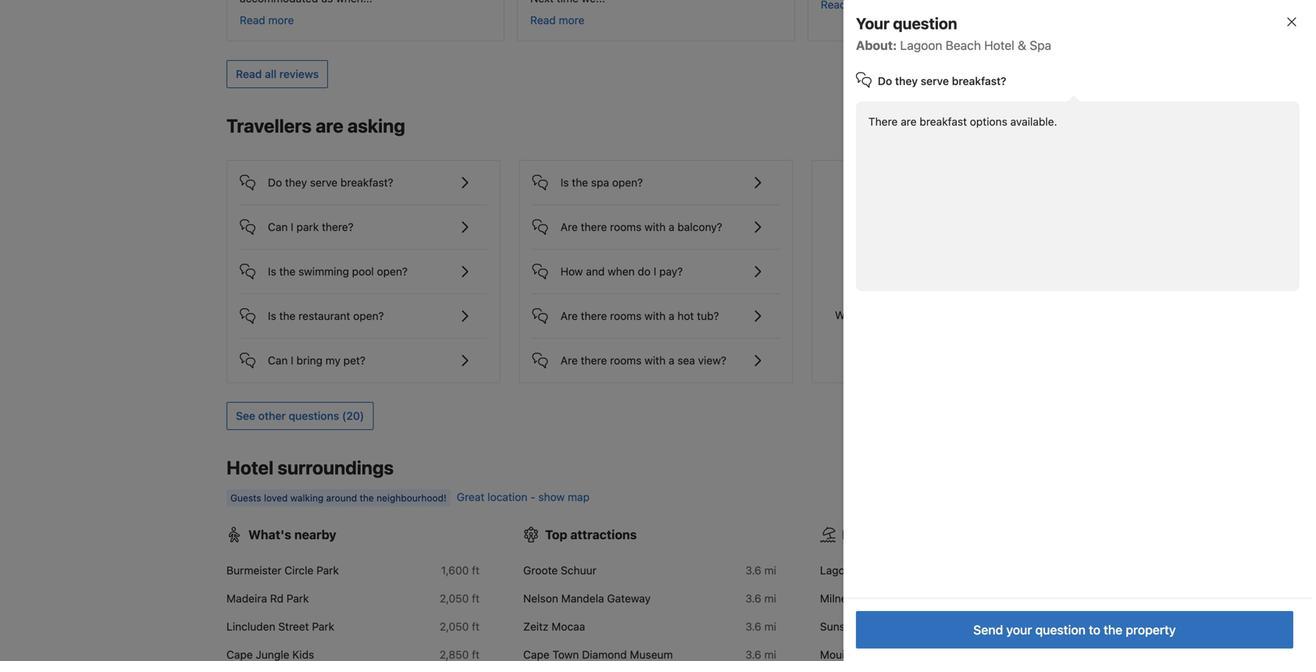 Task type: vqa. For each thing, say whether or not it's contained in the screenshot.
Can
yes



Task type: describe. For each thing, give the bounding box(es) containing it.
milnerton
[[820, 593, 868, 606]]

neighbourhood
[[934, 528, 1026, 543]]

beach for lagoon beach
[[861, 565, 892, 577]]

the inside "button"
[[1104, 623, 1123, 638]]

2 read more button from the left
[[530, 13, 585, 28]]

schuur
[[561, 565, 597, 577]]

reviews
[[279, 68, 319, 81]]

send your question to the property button
[[856, 612, 1294, 649]]

is the restaurant open?
[[268, 310, 384, 323]]

balcony?
[[678, 221, 722, 234]]

beach for sunset beach
[[858, 621, 890, 634]]

1 vertical spatial open?
[[377, 265, 408, 278]]

do
[[638, 265, 651, 278]]

mi for zeitz mocaa
[[765, 621, 776, 634]]

what's
[[248, 528, 291, 543]]

there
[[869, 115, 898, 128]]

travellers
[[227, 115, 312, 137]]

rd
[[270, 593, 284, 606]]

property
[[1126, 623, 1176, 638]]

2 more from the left
[[559, 14, 585, 27]]

the for swimming
[[279, 265, 296, 278]]

3.6 for zeitz mocaa
[[746, 621, 762, 634]]

beaches in the neighbourhood
[[842, 528, 1026, 543]]

see for see availability
[[1000, 121, 1019, 134]]

the right in
[[911, 528, 931, 543]]

open? for is the spa open?
[[612, 176, 643, 189]]

question inside your question about: lagoon beach hotel & spa
[[893, 14, 957, 32]]

3.6 mi for groote schuur
[[746, 565, 776, 577]]

are there rooms with a balcony? button
[[533, 206, 780, 237]]

asking
[[348, 115, 405, 137]]

are there rooms with a sea view?
[[561, 354, 727, 367]]

pay?
[[659, 265, 683, 278]]

question inside "button"
[[1036, 623, 1086, 638]]

do they serve breakfast? inside your question dialog
[[878, 75, 1007, 87]]

2 read more from the left
[[530, 14, 585, 27]]

do they serve breakfast? inside button
[[268, 176, 393, 189]]

and
[[586, 265, 605, 278]]

when
[[608, 265, 635, 278]]

a for balcony?
[[669, 221, 675, 234]]

sea
[[678, 354, 695, 367]]

700 ft
[[1043, 593, 1073, 606]]

read all reviews button
[[227, 60, 328, 88]]

can i park there?
[[268, 221, 354, 234]]

your question about: lagoon beach hotel & spa
[[856, 14, 1052, 53]]

madeira rd park
[[227, 593, 309, 606]]

are for are there rooms with a sea view?
[[561, 354, 578, 367]]

see other questions (20) button
[[227, 402, 374, 431]]

breakfast? inside your question dialog
[[952, 75, 1007, 87]]

there are breakfast options available.
[[869, 115, 1058, 128]]

can for can i park there?
[[268, 221, 288, 234]]

they inside your question dialog
[[895, 75, 918, 87]]

send your question to the property
[[974, 623, 1176, 638]]

are for are there rooms with a hot tub?
[[561, 310, 578, 323]]

with for hot
[[645, 310, 666, 323]]

are there rooms with a hot tub?
[[561, 310, 719, 323]]

do inside your question dialog
[[878, 75, 892, 87]]

ft for milnerton beach
[[1066, 593, 1073, 606]]

groote schuur
[[523, 565, 597, 577]]

is for is the restaurant open?
[[268, 310, 276, 323]]

are there rooms with a sea view? button
[[533, 339, 780, 370]]

hotel inside your question about: lagoon beach hotel & spa
[[985, 38, 1015, 53]]

top attractions
[[545, 528, 637, 543]]

are there rooms with a balcony?
[[561, 221, 722, 234]]

what's nearby
[[248, 528, 336, 543]]

mi for sunset beach
[[1061, 621, 1073, 634]]

lincluden street park
[[227, 621, 334, 634]]

beach for milnerton beach
[[871, 593, 902, 606]]

answer
[[933, 309, 969, 322]]

3.6 mi for nelson mandela gateway
[[746, 593, 776, 606]]

mandela
[[561, 593, 604, 606]]

see for see other questions (20)
[[236, 410, 255, 423]]

options
[[970, 115, 1008, 128]]

the for restaurant
[[279, 310, 296, 323]]

nelson
[[523, 593, 558, 606]]

attractions
[[570, 528, 637, 543]]

can i park there? button
[[240, 206, 487, 237]]

read all reviews
[[236, 68, 319, 81]]

see availability button
[[990, 113, 1086, 142]]

how and when do i pay? button
[[533, 250, 780, 281]]

bring
[[297, 354, 323, 367]]

the for spa
[[572, 176, 588, 189]]

rooms for sea
[[610, 354, 642, 367]]

can for can i bring my pet?
[[268, 354, 288, 367]]

an
[[881, 309, 893, 322]]

swimming
[[299, 265, 349, 278]]

1 more from the left
[[268, 14, 294, 27]]

availability
[[1022, 121, 1076, 134]]

my
[[326, 354, 341, 367]]

2.1 mi
[[1044, 621, 1073, 634]]

3.6 for groote schuur
[[746, 565, 762, 577]]

is the swimming pool open?
[[268, 265, 408, 278]]

see other questions (20)
[[236, 410, 364, 423]]

lagoon inside your question about: lagoon beach hotel & spa
[[900, 38, 943, 53]]

do inside button
[[268, 176, 282, 189]]

ft for lincluden street park
[[472, 621, 480, 634]]

ft for madeira rd park
[[472, 593, 480, 606]]

breakfast? inside button
[[341, 176, 393, 189]]

burmeister
[[227, 565, 282, 577]]

are there rooms with a hot tub? button
[[533, 295, 780, 326]]

restaurant
[[299, 310, 350, 323]]

street
[[278, 621, 309, 634]]

read inside button
[[236, 68, 262, 81]]

rooms for balcony?
[[610, 221, 642, 234]]

they inside button
[[285, 176, 307, 189]]

breakfast
[[920, 115, 967, 128]]

serve inside button
[[310, 176, 338, 189]]

sunset
[[820, 621, 855, 634]]

groote
[[523, 565, 558, 577]]

pet?
[[344, 354, 366, 367]]

pool
[[352, 265, 374, 278]]



Task type: locate. For each thing, give the bounding box(es) containing it.
breakfast? up options at the top
[[952, 75, 1007, 87]]

the left the property on the right of page
[[1104, 623, 1123, 638]]

700
[[1043, 593, 1063, 606]]

0 vertical spatial open?
[[612, 176, 643, 189]]

0 vertical spatial a
[[669, 221, 675, 234]]

0 horizontal spatial breakfast?
[[341, 176, 393, 189]]

2 2,050 from the top
[[440, 621, 469, 634]]

is for is the swimming pool open?
[[268, 265, 276, 278]]

3 with from the top
[[645, 354, 666, 367]]

park right circle
[[317, 565, 339, 577]]

is for is the spa open?
[[561, 176, 569, 189]]

1 read more button from the left
[[240, 13, 294, 28]]

1 vertical spatial do they serve breakfast?
[[268, 176, 393, 189]]

do
[[878, 75, 892, 87], [268, 176, 282, 189]]

1 3.6 mi from the top
[[746, 565, 776, 577]]

see inside see other questions (20) button
[[236, 410, 255, 423]]

burmeister circle park
[[227, 565, 339, 577]]

nearby
[[294, 528, 336, 543]]

see inside see availability button
[[1000, 121, 1019, 134]]

open? right pool
[[377, 265, 408, 278]]

0 horizontal spatial they
[[285, 176, 307, 189]]

serve inside your question dialog
[[921, 75, 949, 87]]

gateway
[[607, 593, 651, 606]]

surroundings
[[278, 457, 394, 479]]

2 rooms from the top
[[610, 310, 642, 323]]

1 vertical spatial are
[[561, 310, 578, 323]]

beach up milnerton beach
[[861, 565, 892, 577]]

1 vertical spatial 2,050 ft
[[440, 621, 480, 634]]

breakfast?
[[952, 75, 1007, 87], [341, 176, 393, 189]]

questions
[[1013, 309, 1063, 322], [289, 410, 339, 423]]

3 there from the top
[[581, 354, 607, 367]]

available.
[[1011, 115, 1058, 128]]

2 3.6 mi from the top
[[746, 593, 776, 606]]

question down '700 ft'
[[1036, 623, 1086, 638]]

3 3.6 mi from the top
[[746, 621, 776, 634]]

with for sea
[[645, 354, 666, 367]]

0 horizontal spatial to
[[972, 309, 982, 322]]

there up and
[[581, 221, 607, 234]]

hot
[[678, 310, 694, 323]]

0 vertical spatial lagoon
[[900, 38, 943, 53]]

with for balcony?
[[645, 221, 666, 234]]

2 can from the top
[[268, 354, 288, 367]]

1 horizontal spatial they
[[895, 75, 918, 87]]

0 horizontal spatial hotel
[[227, 457, 274, 479]]

0 vertical spatial with
[[645, 221, 666, 234]]

0 vertical spatial 3.6
[[746, 565, 762, 577]]

we have an instant answer to most questions
[[835, 309, 1063, 322]]

2.1
[[1044, 621, 1058, 634]]

open? for is the restaurant open?
[[353, 310, 384, 323]]

1 vertical spatial 3.6
[[746, 593, 762, 606]]

hotel left &
[[985, 38, 1015, 53]]

your
[[1007, 623, 1032, 638]]

park for madeira rd park
[[287, 593, 309, 606]]

i inside can i bring my pet? button
[[291, 354, 294, 367]]

i inside 'how and when do i pay?' button
[[654, 265, 657, 278]]

0 horizontal spatial read more button
[[240, 13, 294, 28]]

1 with from the top
[[645, 221, 666, 234]]

0 vertical spatial do
[[878, 75, 892, 87]]

send
[[974, 623, 1003, 638]]

tub?
[[697, 310, 719, 323]]

i left bring at the left of page
[[291, 354, 294, 367]]

0 vertical spatial to
[[972, 309, 982, 322]]

the left the spa
[[572, 176, 588, 189]]

do they serve breakfast? button
[[240, 161, 487, 192]]

&
[[1018, 38, 1027, 53]]

2 vertical spatial 3.6
[[746, 621, 762, 634]]

1 there from the top
[[581, 221, 607, 234]]

do they serve breakfast? up breakfast on the top right of page
[[878, 75, 1007, 87]]

open? up can i bring my pet? button
[[353, 310, 384, 323]]

a for hot
[[669, 310, 675, 323]]

lagoon
[[900, 38, 943, 53], [820, 565, 858, 577]]

1 vertical spatial breakfast?
[[341, 176, 393, 189]]

are for travellers
[[316, 115, 344, 137]]

is the spa open? button
[[533, 161, 780, 192]]

to
[[972, 309, 982, 322], [1089, 623, 1101, 638]]

beach down milnerton beach
[[858, 621, 890, 634]]

0 vertical spatial see
[[1000, 121, 1019, 134]]

a left balcony?
[[669, 221, 675, 234]]

beaches
[[842, 528, 894, 543]]

1 vertical spatial i
[[654, 265, 657, 278]]

i for can i park there?
[[291, 221, 294, 234]]

1 horizontal spatial hotel
[[985, 38, 1015, 53]]

2,050 ft for lincluden street park
[[440, 621, 480, 634]]

1 vertical spatial serve
[[310, 176, 338, 189]]

1 horizontal spatial question
[[1036, 623, 1086, 638]]

lagoon beach
[[820, 565, 892, 577]]

milnerton beach
[[820, 593, 902, 606]]

1 vertical spatial with
[[645, 310, 666, 323]]

spa
[[591, 176, 609, 189]]

with up 'how and when do i pay?' button
[[645, 221, 666, 234]]

1 vertical spatial to
[[1089, 623, 1101, 638]]

1 horizontal spatial lagoon
[[900, 38, 943, 53]]

zeitz mocaa
[[523, 621, 585, 634]]

0 vertical spatial 2,050
[[440, 593, 469, 606]]

1 vertical spatial 2,050
[[440, 621, 469, 634]]

0 vertical spatial breakfast?
[[952, 75, 1007, 87]]

there for are there rooms with a sea view?
[[581, 354, 607, 367]]

view?
[[698, 354, 727, 367]]

have
[[854, 309, 878, 322]]

travellers are asking
[[227, 115, 405, 137]]

do down about:
[[878, 75, 892, 87]]

1 horizontal spatial read more
[[530, 14, 585, 27]]

2 are from the left
[[901, 115, 917, 128]]

2 2,050 ft from the top
[[440, 621, 480, 634]]

0 vertical spatial rooms
[[610, 221, 642, 234]]

1 vertical spatial lagoon
[[820, 565, 858, 577]]

2 vertical spatial park
[[312, 621, 334, 634]]

1 vertical spatial 3.6 mi
[[746, 593, 776, 606]]

0 horizontal spatial more
[[268, 14, 294, 27]]

1 horizontal spatial do they serve breakfast?
[[878, 75, 1007, 87]]

1 vertical spatial questions
[[289, 410, 339, 423]]

1 2,050 from the top
[[440, 593, 469, 606]]

can left park
[[268, 221, 288, 234]]

do they serve breakfast?
[[878, 75, 1007, 87], [268, 176, 393, 189]]

2 with from the top
[[645, 310, 666, 323]]

questions right 'most'
[[1013, 309, 1063, 322]]

2 vertical spatial with
[[645, 354, 666, 367]]

ft for burmeister circle park
[[472, 565, 480, 577]]

0 vertical spatial 3.6 mi
[[746, 565, 776, 577]]

breakfast? up can i park there? button on the top of the page
[[341, 176, 393, 189]]

2 vertical spatial rooms
[[610, 354, 642, 367]]

0 vertical spatial do they serve breakfast?
[[878, 75, 1007, 87]]

beach down "lagoon beach" on the right bottom
[[871, 593, 902, 606]]

3 are from the top
[[561, 354, 578, 367]]

serve up breakfast on the top right of page
[[921, 75, 949, 87]]

1 vertical spatial there
[[581, 310, 607, 323]]

2 vertical spatial is
[[268, 310, 276, 323]]

1 horizontal spatial to
[[1089, 623, 1101, 638]]

3.6 for nelson mandela gateway
[[746, 593, 762, 606]]

0 horizontal spatial questions
[[289, 410, 339, 423]]

1 are from the left
[[316, 115, 344, 137]]

can i bring my pet?
[[268, 354, 366, 367]]

park right street
[[312, 621, 334, 634]]

beach left &
[[946, 38, 981, 53]]

lagoon right about:
[[900, 38, 943, 53]]

with left hot
[[645, 310, 666, 323]]

are for there
[[901, 115, 917, 128]]

mocaa
[[552, 621, 585, 634]]

madeira
[[227, 593, 267, 606]]

0 horizontal spatial lagoon
[[820, 565, 858, 577]]

0 horizontal spatial serve
[[310, 176, 338, 189]]

open? right the spa
[[612, 176, 643, 189]]

questions left the (20)
[[289, 410, 339, 423]]

1 a from the top
[[669, 221, 675, 234]]

2 a from the top
[[669, 310, 675, 323]]

0 vertical spatial serve
[[921, 75, 949, 87]]

to right 2.1 mi
[[1089, 623, 1101, 638]]

a
[[669, 221, 675, 234], [669, 310, 675, 323], [669, 354, 675, 367]]

0 vertical spatial are
[[561, 221, 578, 234]]

0 vertical spatial question
[[893, 14, 957, 32]]

2 are from the top
[[561, 310, 578, 323]]

mi for groote schuur
[[765, 565, 776, 577]]

rooms
[[610, 221, 642, 234], [610, 310, 642, 323], [610, 354, 642, 367]]

1 horizontal spatial read more button
[[530, 13, 585, 28]]

there
[[581, 221, 607, 234], [581, 310, 607, 323], [581, 354, 607, 367]]

there down are there rooms with a hot tub?
[[581, 354, 607, 367]]

1 vertical spatial a
[[669, 310, 675, 323]]

hotel down 'other' in the bottom left of the page
[[227, 457, 274, 479]]

can
[[268, 221, 288, 234], [268, 354, 288, 367]]

1 2,050 ft from the top
[[440, 593, 480, 606]]

question right your
[[893, 14, 957, 32]]

most
[[985, 309, 1010, 322]]

3 rooms from the top
[[610, 354, 642, 367]]

see left availability
[[1000, 121, 1019, 134]]

circle
[[285, 565, 314, 577]]

how and when do i pay?
[[561, 265, 683, 278]]

i left park
[[291, 221, 294, 234]]

there inside are there rooms with a balcony? button
[[581, 221, 607, 234]]

park for burmeister circle park
[[317, 565, 339, 577]]

2 vertical spatial are
[[561, 354, 578, 367]]

3.6 mi
[[746, 565, 776, 577], [746, 593, 776, 606], [746, 621, 776, 634]]

serve
[[921, 75, 949, 87], [310, 176, 338, 189]]

is the swimming pool open? button
[[240, 250, 487, 281]]

all
[[265, 68, 277, 81]]

are for are there rooms with a balcony?
[[561, 221, 578, 234]]

0 horizontal spatial are
[[316, 115, 344, 137]]

2 vertical spatial 3.6 mi
[[746, 621, 776, 634]]

about:
[[856, 38, 897, 53]]

0 vertical spatial there
[[581, 221, 607, 234]]

your
[[856, 14, 890, 32]]

there down and
[[581, 310, 607, 323]]

0 horizontal spatial do
[[268, 176, 282, 189]]

0 vertical spatial park
[[317, 565, 339, 577]]

do they serve breakfast? up there?
[[268, 176, 393, 189]]

rooms down are there rooms with a hot tub?
[[610, 354, 642, 367]]

rooms up how and when do i pay?
[[610, 221, 642, 234]]

1 are from the top
[[561, 221, 578, 234]]

2,050 ft for madeira rd park
[[440, 593, 480, 606]]

(20)
[[342, 410, 364, 423]]

0 horizontal spatial read more
[[240, 14, 294, 27]]

2 vertical spatial open?
[[353, 310, 384, 323]]

hotel surroundings
[[227, 457, 394, 479]]

see availability
[[1000, 121, 1076, 134]]

the left the swimming
[[279, 265, 296, 278]]

spa
[[1030, 38, 1052, 53]]

1 read more from the left
[[240, 14, 294, 27]]

2 vertical spatial i
[[291, 354, 294, 367]]

0 horizontal spatial question
[[893, 14, 957, 32]]

3 3.6 from the top
[[746, 621, 762, 634]]

lagoon up milnerton in the bottom right of the page
[[820, 565, 858, 577]]

is the restaurant open? button
[[240, 295, 487, 326]]

there inside the are there rooms with a hot tub? button
[[581, 310, 607, 323]]

your question dialog
[[819, 0, 1312, 662]]

there for are there rooms with a balcony?
[[581, 221, 607, 234]]

beach inside your question about: lagoon beach hotel & spa
[[946, 38, 981, 53]]

2 3.6 from the top
[[746, 593, 762, 606]]

are inside your question dialog
[[901, 115, 917, 128]]

are right "there"
[[901, 115, 917, 128]]

the left restaurant
[[279, 310, 296, 323]]

the
[[572, 176, 588, 189], [279, 265, 296, 278], [279, 310, 296, 323], [911, 528, 931, 543], [1104, 623, 1123, 638]]

i right do
[[654, 265, 657, 278]]

is left the spa
[[561, 176, 569, 189]]

there inside are there rooms with a sea view? button
[[581, 354, 607, 367]]

open?
[[612, 176, 643, 189], [377, 265, 408, 278], [353, 310, 384, 323]]

ft
[[472, 565, 480, 577], [472, 593, 480, 606], [1066, 593, 1073, 606], [472, 621, 480, 634]]

1 horizontal spatial breakfast?
[[952, 75, 1007, 87]]

0 vertical spatial hotel
[[985, 38, 1015, 53]]

3.6
[[746, 565, 762, 577], [746, 593, 762, 606], [746, 621, 762, 634]]

1 vertical spatial they
[[285, 176, 307, 189]]

sunset beach
[[820, 621, 890, 634]]

a left sea
[[669, 354, 675, 367]]

rooms for hot
[[610, 310, 642, 323]]

are left asking
[[316, 115, 344, 137]]

0 horizontal spatial see
[[236, 410, 255, 423]]

serve up the can i park there?
[[310, 176, 338, 189]]

other
[[258, 410, 286, 423]]

0 vertical spatial 2,050 ft
[[440, 593, 480, 606]]

zeitz
[[523, 621, 549, 634]]

mi for nelson mandela gateway
[[765, 593, 776, 606]]

1 horizontal spatial questions
[[1013, 309, 1063, 322]]

they up park
[[285, 176, 307, 189]]

1 rooms from the top
[[610, 221, 642, 234]]

is the spa open?
[[561, 176, 643, 189]]

1 vertical spatial do
[[268, 176, 282, 189]]

questions inside button
[[289, 410, 339, 423]]

1 horizontal spatial do
[[878, 75, 892, 87]]

0 vertical spatial can
[[268, 221, 288, 234]]

1 horizontal spatial see
[[1000, 121, 1019, 134]]

2,050 for madeira rd park
[[440, 593, 469, 606]]

can left bring at the left of page
[[268, 354, 288, 367]]

0 horizontal spatial do they serve breakfast?
[[268, 176, 393, 189]]

is
[[561, 176, 569, 189], [268, 265, 276, 278], [268, 310, 276, 323]]

to left 'most'
[[972, 309, 982, 322]]

1 vertical spatial see
[[236, 410, 255, 423]]

rooms down how and when do i pay?
[[610, 310, 642, 323]]

park for lincluden street park
[[312, 621, 334, 634]]

do up the can i park there?
[[268, 176, 282, 189]]

0 vertical spatial i
[[291, 221, 294, 234]]

1 horizontal spatial more
[[559, 14, 585, 27]]

top
[[545, 528, 567, 543]]

1 horizontal spatial serve
[[921, 75, 949, 87]]

0 vertical spatial questions
[[1013, 309, 1063, 322]]

0 vertical spatial they
[[895, 75, 918, 87]]

1 3.6 from the top
[[746, 565, 762, 577]]

2,050 for lincluden street park
[[440, 621, 469, 634]]

1 vertical spatial question
[[1036, 623, 1086, 638]]

1 vertical spatial hotel
[[227, 457, 274, 479]]

mi
[[765, 565, 776, 577], [765, 593, 776, 606], [765, 621, 776, 634], [1061, 621, 1073, 634]]

2,050
[[440, 593, 469, 606], [440, 621, 469, 634]]

we
[[835, 309, 851, 322]]

i for can i bring my pet?
[[291, 354, 294, 367]]

1 horizontal spatial are
[[901, 115, 917, 128]]

i inside can i park there? button
[[291, 221, 294, 234]]

2 vertical spatial there
[[581, 354, 607, 367]]

to inside send your question to the property "button"
[[1089, 623, 1101, 638]]

1 vertical spatial is
[[268, 265, 276, 278]]

see
[[1000, 121, 1019, 134], [236, 410, 255, 423]]

3.6 mi for zeitz mocaa
[[746, 621, 776, 634]]

2 vertical spatial a
[[669, 354, 675, 367]]

1 vertical spatial can
[[268, 354, 288, 367]]

beach
[[946, 38, 981, 53], [861, 565, 892, 577], [871, 593, 902, 606], [858, 621, 890, 634]]

3 a from the top
[[669, 354, 675, 367]]

they
[[895, 75, 918, 87], [285, 176, 307, 189]]

see left 'other' in the bottom left of the page
[[236, 410, 255, 423]]

1 vertical spatial rooms
[[610, 310, 642, 323]]

a left hot
[[669, 310, 675, 323]]

0 vertical spatial is
[[561, 176, 569, 189]]

a for sea
[[669, 354, 675, 367]]

nelson mandela gateway
[[523, 593, 651, 606]]

2 there from the top
[[581, 310, 607, 323]]

1 can from the top
[[268, 221, 288, 234]]

1,600 ft
[[441, 565, 480, 577]]

is left the swimming
[[268, 265, 276, 278]]

there for are there rooms with a hot tub?
[[581, 310, 607, 323]]

is left restaurant
[[268, 310, 276, 323]]

they down about:
[[895, 75, 918, 87]]

1 vertical spatial park
[[287, 593, 309, 606]]

can i bring my pet? button
[[240, 339, 487, 370]]

with left sea
[[645, 354, 666, 367]]

are
[[561, 221, 578, 234], [561, 310, 578, 323], [561, 354, 578, 367]]

park right rd
[[287, 593, 309, 606]]



